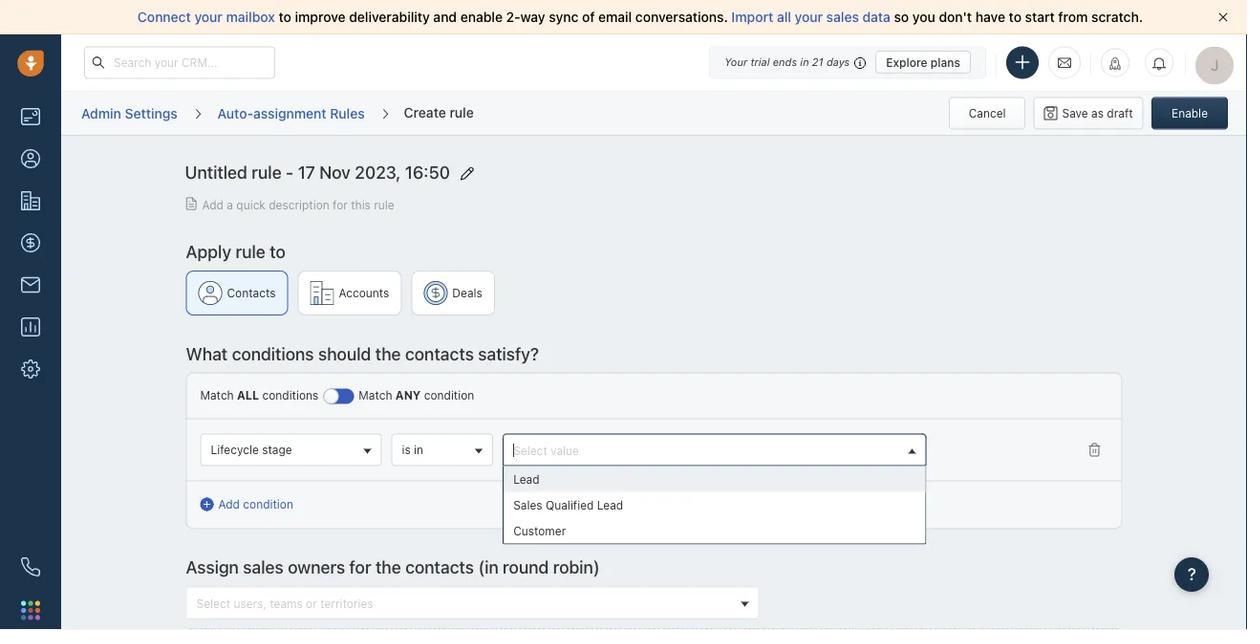 Task type: vqa. For each thing, say whether or not it's contained in the screenshot.
Connect your mailbox Link
yes



Task type: describe. For each thing, give the bounding box(es) containing it.
1 horizontal spatial condition
[[424, 389, 475, 402]]

accounts
[[339, 286, 389, 299]]

description
[[269, 198, 330, 211]]

connect your mailbox to improve deliverability and enable 2-way sync of email conversations. import all your sales data so you don't have to start from scratch.
[[138, 9, 1144, 25]]

is
[[402, 443, 411, 456]]

from
[[1059, 9, 1089, 25]]

21
[[813, 56, 824, 68]]

ends
[[773, 56, 798, 68]]

explore plans
[[887, 55, 961, 69]]

auto-
[[218, 105, 253, 121]]

1 vertical spatial conditions
[[262, 389, 319, 402]]

0 vertical spatial lead
[[514, 472, 540, 486]]

your
[[725, 56, 748, 68]]

sales
[[514, 498, 543, 512]]

freshworks switcher image
[[21, 601, 40, 620]]

0 vertical spatial contacts
[[405, 343, 474, 364]]

enable
[[461, 9, 503, 25]]

to right mailbox at the top left of the page
[[279, 9, 292, 25]]

lifecycle stage button
[[200, 434, 382, 466]]

sales qualified lead
[[514, 498, 624, 512]]

0 vertical spatial conditions
[[232, 343, 314, 364]]

0 vertical spatial for
[[333, 198, 348, 211]]

deals
[[453, 286, 483, 299]]

quick
[[236, 198, 266, 211]]

lifecycle stage
[[211, 443, 292, 456]]

data
[[863, 9, 891, 25]]

is in button
[[392, 434, 494, 466]]

untitled rule - 17 nov 2023, 16:50
[[185, 162, 450, 182]]

rule for create rule
[[450, 104, 474, 120]]

assign sales owners for the contacts (in round robin)
[[186, 557, 600, 578]]

match all conditions
[[200, 389, 319, 402]]

2 the from the top
[[376, 557, 401, 578]]

auto-assignment rules
[[218, 105, 365, 121]]

apply
[[186, 241, 231, 261]]

scratch.
[[1092, 9, 1144, 25]]

add for add a quick description for this rule
[[202, 198, 224, 211]]

contacts link
[[186, 270, 288, 315]]

1 horizontal spatial sales
[[827, 9, 859, 25]]

Select value search field
[[509, 440, 902, 460]]

qualified
[[546, 498, 594, 512]]

add a quick description for this rule
[[202, 198, 395, 211]]

(in
[[478, 557, 499, 578]]

admin settings
[[81, 105, 178, 121]]

import all your sales data link
[[732, 9, 894, 25]]

accounts link
[[298, 270, 402, 315]]

round
[[503, 557, 549, 578]]

create
[[404, 104, 446, 120]]

rule right this
[[374, 198, 395, 211]]

and
[[434, 9, 457, 25]]

a
[[227, 198, 233, 211]]

explore plans link
[[876, 51, 971, 74]]

admin settings link
[[80, 98, 178, 128]]

rule for apply rule to
[[236, 241, 266, 261]]

to left start
[[1009, 9, 1022, 25]]

lead option
[[504, 466, 926, 492]]

add condition
[[218, 498, 293, 511]]

have
[[976, 9, 1006, 25]]

assign
[[186, 557, 239, 578]]

your trial ends in 21 days
[[725, 56, 850, 68]]

2 your from the left
[[795, 9, 823, 25]]

all
[[777, 9, 792, 25]]

lifecycle
[[211, 443, 259, 456]]

this
[[351, 198, 371, 211]]

owners
[[288, 557, 345, 578]]

what
[[186, 343, 228, 364]]

nov
[[320, 162, 351, 182]]

2-
[[506, 9, 521, 25]]

-
[[286, 162, 294, 182]]

improve
[[295, 9, 346, 25]]

what's new image
[[1109, 57, 1122, 70]]

import
[[732, 9, 774, 25]]

1 vertical spatial sales
[[243, 557, 284, 578]]

is in
[[402, 443, 424, 456]]

draft
[[1108, 107, 1134, 120]]

2023,
[[355, 162, 401, 182]]

what conditions should the contacts satisfy?
[[186, 343, 539, 364]]

email
[[599, 9, 632, 25]]

save
[[1063, 107, 1089, 120]]



Task type: locate. For each thing, give the bounding box(es) containing it.
1 vertical spatial the
[[376, 557, 401, 578]]

1 vertical spatial contacts
[[406, 557, 474, 578]]

conversations.
[[636, 9, 728, 25]]

match left all
[[200, 389, 234, 402]]

16:50
[[405, 162, 450, 182]]

don't
[[939, 9, 972, 25]]

1 the from the top
[[376, 343, 401, 364]]

1 vertical spatial condition
[[243, 498, 293, 511]]

1 match from the left
[[200, 389, 234, 402]]

1 horizontal spatial your
[[795, 9, 823, 25]]

in inside button
[[414, 443, 424, 456]]

0 horizontal spatial lead
[[514, 472, 540, 486]]

condition inside "link"
[[243, 498, 293, 511]]

your
[[195, 9, 223, 25], [795, 9, 823, 25]]

sales left data at the right top
[[827, 9, 859, 25]]

sales
[[827, 9, 859, 25], [243, 557, 284, 578]]

0 horizontal spatial in
[[414, 443, 424, 456]]

0 vertical spatial in
[[801, 56, 810, 68]]

admin
[[81, 105, 121, 121]]

sync
[[549, 9, 579, 25]]

customer option
[[504, 518, 926, 544]]

match any condition
[[359, 389, 475, 402]]

phone image
[[21, 557, 40, 577]]

1 vertical spatial for
[[350, 557, 372, 578]]

plans
[[931, 55, 961, 69]]

your left mailbox at the top left of the page
[[195, 9, 223, 25]]

add inside "link"
[[218, 498, 240, 511]]

rule up contacts
[[236, 241, 266, 261]]

conditions
[[232, 343, 314, 364], [262, 389, 319, 402]]

rule right create
[[450, 104, 474, 120]]

to
[[279, 9, 292, 25], [1009, 9, 1022, 25], [270, 241, 286, 261]]

assignment
[[253, 105, 327, 121]]

your right "all"
[[795, 9, 823, 25]]

create rule
[[404, 104, 474, 120]]

1 horizontal spatial for
[[350, 557, 372, 578]]

Select users, teams or territories search field
[[192, 593, 735, 613]]

0 vertical spatial the
[[376, 343, 401, 364]]

0 vertical spatial add
[[202, 198, 224, 211]]

should
[[318, 343, 371, 364]]

add down lifecycle
[[218, 498, 240, 511]]

so
[[894, 9, 909, 25]]

1 horizontal spatial lead
[[597, 498, 624, 512]]

Search your CRM... text field
[[84, 46, 275, 79]]

save as draft
[[1063, 107, 1134, 120]]

trial
[[751, 56, 770, 68]]

any
[[396, 389, 421, 402]]

conditions up match all conditions
[[232, 343, 314, 364]]

in
[[801, 56, 810, 68], [414, 443, 424, 456]]

contacts up match any condition
[[405, 343, 474, 364]]

list box containing lead
[[504, 466, 926, 544]]

start
[[1026, 9, 1055, 25]]

auto-assignment rules link
[[217, 98, 366, 128]]

enable button
[[1152, 97, 1229, 130]]

0 horizontal spatial for
[[333, 198, 348, 211]]

add left 'a'
[[202, 198, 224, 211]]

17
[[298, 162, 315, 182]]

0 vertical spatial sales
[[827, 9, 859, 25]]

1 horizontal spatial in
[[801, 56, 810, 68]]

explore
[[887, 55, 928, 69]]

days
[[827, 56, 850, 68]]

deals link
[[411, 270, 495, 315]]

contacts
[[405, 343, 474, 364], [406, 557, 474, 578]]

connect your mailbox link
[[138, 9, 279, 25]]

in left 21
[[801, 56, 810, 68]]

0 horizontal spatial sales
[[243, 557, 284, 578]]

1 horizontal spatial match
[[359, 389, 392, 402]]

cancel button
[[950, 97, 1026, 130]]

of
[[582, 9, 595, 25]]

the right should
[[376, 343, 401, 364]]

match left "any"
[[359, 389, 392, 402]]

in right is
[[414, 443, 424, 456]]

lead
[[514, 472, 540, 486], [597, 498, 624, 512]]

0 horizontal spatial match
[[200, 389, 234, 402]]

match for match any condition
[[359, 389, 392, 402]]

apply rule to
[[186, 241, 286, 261]]

mailbox
[[226, 9, 275, 25]]

0 vertical spatial condition
[[424, 389, 475, 402]]

rule left -
[[252, 162, 282, 182]]

settings
[[125, 105, 178, 121]]

for right owners
[[350, 557, 372, 578]]

way
[[521, 9, 546, 25]]

to up contacts
[[270, 241, 286, 261]]

deliverability
[[349, 9, 430, 25]]

match for match all conditions
[[200, 389, 234, 402]]

0 horizontal spatial your
[[195, 9, 223, 25]]

connect
[[138, 9, 191, 25]]

stage
[[262, 443, 292, 456]]

2 match from the left
[[359, 389, 392, 402]]

contacts up select users, teams or territories search field
[[406, 557, 474, 578]]

you
[[913, 9, 936, 25]]

send email image
[[1058, 55, 1072, 71]]

0 horizontal spatial condition
[[243, 498, 293, 511]]

match
[[200, 389, 234, 402], [359, 389, 392, 402]]

cancel
[[969, 107, 1006, 120]]

lead up sales
[[514, 472, 540, 486]]

rule for untitled rule - 17 nov 2023, 16:50
[[252, 162, 282, 182]]

add for add condition
[[218, 498, 240, 511]]

for left this
[[333, 198, 348, 211]]

conditions right all
[[262, 389, 319, 402]]

list box
[[504, 466, 926, 544]]

close image
[[1219, 12, 1229, 22]]

contacts
[[227, 286, 276, 299]]

sales qualified lead option
[[504, 492, 926, 518]]

1 vertical spatial lead
[[597, 498, 624, 512]]

1 vertical spatial in
[[414, 443, 424, 456]]

1 vertical spatial add
[[218, 498, 240, 511]]

condition right "any"
[[424, 389, 475, 402]]

all
[[237, 389, 259, 402]]

enable
[[1172, 107, 1209, 120]]

lead right qualified
[[597, 498, 624, 512]]

sales right assign
[[243, 557, 284, 578]]

save as draft button
[[1034, 97, 1144, 130]]

phone element
[[11, 548, 50, 586]]

robin)
[[553, 557, 600, 578]]

condition down stage
[[243, 498, 293, 511]]

for
[[333, 198, 348, 211], [350, 557, 372, 578]]

rule
[[450, 104, 474, 120], [252, 162, 282, 182], [374, 198, 395, 211], [236, 241, 266, 261]]

the
[[376, 343, 401, 364], [376, 557, 401, 578]]

rules
[[330, 105, 365, 121]]

the right owners
[[376, 557, 401, 578]]

customer
[[514, 524, 566, 537]]

1 your from the left
[[195, 9, 223, 25]]

add condition link
[[200, 496, 293, 513]]

untitled
[[185, 162, 248, 182]]

satisfy?
[[478, 343, 539, 364]]

as
[[1092, 107, 1104, 120]]



